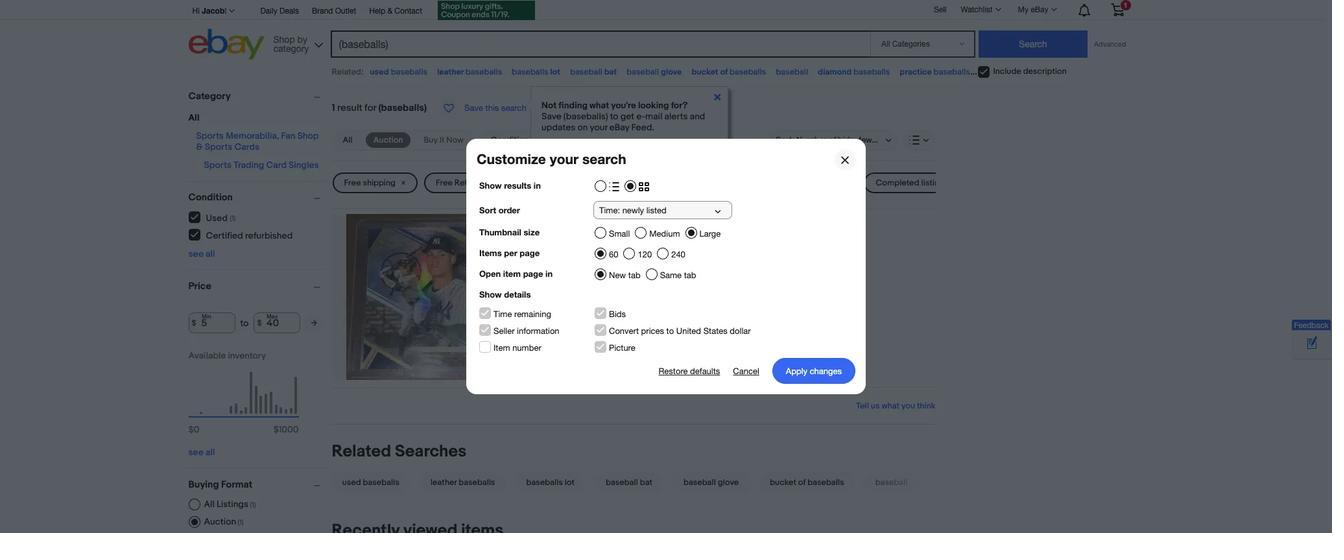 Task type: describe. For each thing, give the bounding box(es) containing it.
blue
[[664, 224, 686, 237]]

brand outlet
[[312, 6, 356, 16]]

daily deals link
[[260, 5, 299, 19]]

authenticity
[[520, 324, 575, 336]]

brand
[[312, 6, 333, 16]]

sports trading card singles
[[204, 160, 319, 171]]

search for save this search
[[501, 103, 526, 113]]

united
[[676, 326, 701, 336]]

contact
[[395, 6, 422, 16]]

daily deals
[[260, 6, 299, 16]]

search for customize your search
[[582, 151, 626, 167]]

tab for new tab
[[628, 270, 640, 280]]

1 vertical spatial of
[[798, 477, 806, 488]]

1 result for (baseballs)
[[332, 102, 427, 114]]

get
[[620, 111, 634, 122]]

certified
[[206, 230, 243, 241]]

open item page in
[[479, 268, 553, 279]]

0
[[194, 424, 199, 435]]

buying format
[[188, 479, 252, 491]]

items
[[479, 248, 502, 258]]

refurbished
[[245, 230, 293, 241]]

2021 topps gold label class 2 blue #43 aaron judge /99 image
[[346, 214, 483, 380]]

ebay inside not finding what you're looking for? save (baseballs) to get e-mail alerts and updates on your ebay feed.
[[609, 122, 629, 133]]

free up seller information
[[508, 310, 528, 322]]

0 horizontal spatial in
[[534, 180, 541, 191]]

completed listings link
[[864, 173, 971, 193]]

watchlist link
[[954, 2, 1007, 18]]

see all for price
[[188, 447, 215, 458]]

shipping inside joschen_27 (1) 50% 1 bid free shipping free returns authenticity guarantee view similar active items sell one like this
[[530, 296, 568, 309]]

apply
[[786, 366, 807, 376]]

account navigation
[[188, 0, 1134, 22]]

oct
[[527, 214, 542, 224]]

Maximum value $40 text field
[[254, 313, 300, 333]]

medium
[[649, 229, 680, 239]]

0 horizontal spatial bucket of baseballs
[[692, 67, 766, 77]]

1 vertical spatial baseball bat
[[606, 477, 652, 488]]

0 horizontal spatial all
[[188, 112, 199, 123]]

pre-
[[508, 241, 527, 253]]

rawlings
[[980, 67, 1012, 77]]

see for condition
[[188, 248, 204, 259]]

to inside "customize your search" dialog
[[666, 326, 674, 336]]

$ up buying
[[188, 424, 194, 435]]

$5.00
[[524, 178, 546, 188]]

tell us what you think link
[[856, 401, 935, 411]]

used for used
[[625, 178, 645, 188]]

$5.00 to $40.00
[[524, 178, 585, 188]]

1 horizontal spatial all
[[204, 499, 215, 510]]

details
[[504, 289, 531, 300]]

information
[[517, 326, 559, 336]]

baseball link for related:
[[776, 67, 808, 77]]

0 vertical spatial of
[[720, 67, 728, 77]]

prices
[[641, 326, 664, 336]]

time
[[494, 309, 512, 319]]

(1) inside the all listings (1)
[[250, 501, 256, 509]]

1 vertical spatial baseballs lot
[[526, 477, 575, 488]]

free shipping link
[[332, 173, 418, 193]]

items per page
[[479, 248, 540, 258]]

results
[[504, 180, 531, 191]]

all for price
[[206, 447, 215, 458]]

(1) for used
[[230, 214, 236, 222]]

show results in
[[479, 180, 541, 191]]

and
[[690, 111, 705, 122]]

buy it now
[[424, 135, 463, 145]]

item
[[494, 343, 510, 353]]

save this search button
[[435, 97, 530, 119]]

small
[[609, 229, 630, 239]]

defaults
[[690, 366, 720, 376]]

auction for auction (1)
[[204, 516, 236, 527]]

buy it now link
[[416, 132, 471, 148]]

0 vertical spatial used baseballs
[[370, 67, 427, 77]]

to right minimum value $5 text box
[[240, 317, 249, 328]]

large
[[699, 229, 721, 239]]

Authenticity Guarantee text field
[[508, 323, 624, 337]]

show details
[[479, 289, 531, 300]]

2
[[655, 224, 662, 237]]

completed listings
[[876, 178, 949, 188]]

all link
[[335, 132, 360, 148]]

save inside button
[[464, 103, 483, 113]]

page for per
[[520, 248, 540, 258]]

help & contact link
[[369, 5, 422, 19]]

2021 topps gold label class 2 blue #43 aaron judge /99 heading
[[508, 224, 797, 237]]

0 vertical spatial baseball glove
[[627, 67, 682, 77]]

1 horizontal spatial bucket
[[770, 477, 796, 488]]

tab for same tab
[[684, 270, 696, 280]]

sell inside joschen_27 (1) 50% 1 bid free shipping free returns authenticity guarantee view similar active items sell one like this
[[508, 351, 525, 363]]

shipping inside free shipping link
[[363, 178, 396, 188]]

customize your search dialog
[[0, 0, 1332, 533]]

buying
[[188, 479, 219, 491]]

0 vertical spatial leather baseballs
[[437, 67, 502, 77]]

free returns
[[436, 178, 484, 188]]

used for used (1)
[[206, 212, 228, 223]]

$ up inventory
[[257, 318, 262, 328]]

all listings (1)
[[204, 499, 256, 510]]

used (1)
[[206, 212, 236, 223]]

get the coupon image
[[438, 1, 535, 20]]

available inventory
[[188, 350, 266, 361]]

new tab
[[609, 270, 640, 280]]

graph of available inventory between $5.0 and $40.0 image
[[188, 350, 299, 442]]

0 vertical spatial leather
[[437, 67, 464, 77]]

free down all link
[[344, 178, 361, 188]]

include description
[[993, 66, 1067, 77]]

trading
[[234, 160, 264, 171]]

my ebay
[[1018, 5, 1048, 14]]

mail
[[645, 111, 662, 122]]

your inside dialog
[[550, 151, 579, 167]]

bucket of baseballs link
[[754, 472, 860, 493]]

$ 1000
[[273, 424, 299, 435]]

baseball glove link
[[668, 472, 754, 493]]

time remaining
[[494, 309, 551, 319]]

condition
[[188, 191, 233, 204]]

price button
[[188, 280, 326, 292]]

fan
[[281, 130, 295, 141]]

baseball glove inside "link"
[[684, 477, 739, 488]]

cancel button
[[733, 358, 759, 384]]

on
[[577, 122, 588, 133]]

all for condition
[[206, 248, 215, 259]]

seller
[[494, 326, 515, 336]]

$40.00
[[557, 178, 585, 188]]

topps
[[534, 224, 565, 237]]

$ up buying format dropdown button
[[273, 424, 279, 435]]

ebay inside account navigation
[[1031, 5, 1048, 14]]

certified refurbished link
[[188, 229, 293, 241]]

aaron
[[712, 224, 742, 237]]

 (1) items text field for listings
[[248, 501, 256, 509]]

joschen_27
[[679, 266, 730, 278]]

Auction selected text field
[[373, 134, 403, 146]]

number
[[512, 343, 541, 353]]

what for you
[[882, 401, 899, 411]]

it
[[439, 135, 445, 145]]

you're
[[611, 100, 636, 111]]

50%
[[742, 266, 763, 278]]

0 vertical spatial baseballs lot
[[512, 67, 560, 77]]

1000
[[279, 424, 299, 435]]

show for show results in
[[479, 180, 502, 191]]

result
[[337, 102, 362, 114]]

save inside not finding what you're looking for? save (baseballs) to get e-mail alerts and updates on your ebay feed.
[[542, 111, 561, 122]]

page for item
[[523, 268, 543, 279]]

updates
[[542, 122, 575, 133]]

per
[[504, 248, 517, 258]]

open
[[479, 268, 501, 279]]



Task type: vqa. For each thing, say whether or not it's contained in the screenshot.
left the 'lot'
yes



Task type: locate. For each thing, give the bounding box(es) containing it.
0 horizontal spatial  (1) items text field
[[236, 518, 244, 527]]

condition button
[[188, 191, 326, 204]]

banner containing sell
[[188, 0, 1134, 63]]

diamond
[[818, 67, 852, 77]]

0 horizontal spatial lot
[[550, 67, 560, 77]]

1 horizontal spatial shipping
[[530, 296, 568, 309]]

(1) up certified refurbished link at the top left of page
[[230, 214, 236, 222]]

2 see all from the top
[[188, 447, 215, 458]]

see all button
[[188, 248, 215, 259], [188, 447, 215, 458]]

sell down the view
[[508, 351, 525, 363]]

free left returns
[[436, 178, 453, 188]]

25,
[[543, 214, 555, 224]]

item number
[[494, 343, 541, 353]]

sort order
[[479, 205, 520, 215]]

gold
[[567, 224, 592, 237]]

1 vertical spatial see all button
[[188, 447, 215, 458]]

(1) inside auction (1)
[[238, 518, 244, 527]]

0 horizontal spatial baseball glove
[[627, 67, 682, 77]]

baseball
[[570, 67, 602, 77], [627, 67, 659, 77], [776, 67, 808, 77], [606, 477, 638, 488], [684, 477, 716, 488], [875, 477, 908, 488]]

0 vertical spatial page
[[520, 248, 540, 258]]

1 vertical spatial  (1) items text field
[[236, 518, 244, 527]]

1 horizontal spatial baseball glove
[[684, 477, 739, 488]]

0 vertical spatial in
[[534, 180, 541, 191]]

0 horizontal spatial glove
[[661, 67, 682, 77]]

1
[[332, 102, 335, 114], [508, 283, 511, 295]]

1 horizontal spatial your
[[590, 122, 607, 133]]

ebay
[[1031, 5, 1048, 14], [609, 122, 629, 133]]

1 left result
[[332, 102, 335, 114]]

looking
[[638, 100, 669, 111]]

0 vertical spatial all
[[206, 248, 215, 259]]

1 vertical spatial used
[[206, 212, 228, 223]]

0 vertical spatial bucket of baseballs
[[692, 67, 766, 77]]

your up $5.00 to $40.00 link
[[550, 151, 579, 167]]

0 vertical spatial auction
[[373, 135, 403, 145]]

0 vertical spatial &
[[387, 6, 392, 16]]

save left on
[[542, 111, 561, 122]]

0 horizontal spatial 1
[[332, 102, 335, 114]]

see all button down the 0
[[188, 447, 215, 458]]

1 vertical spatial leather
[[431, 477, 457, 488]]

2 horizontal spatial all
[[343, 135, 353, 145]]

1 horizontal spatial  (1) items text field
[[248, 501, 256, 509]]

None submit
[[979, 30, 1088, 58]]

daily
[[260, 6, 277, 16]]

cards
[[234, 141, 259, 152]]

(1) right listings
[[250, 501, 256, 509]]

0 horizontal spatial your
[[550, 151, 579, 167]]

sell inside account navigation
[[934, 5, 946, 14]]

1 vertical spatial &
[[196, 141, 203, 152]]

used up "certified"
[[206, 212, 228, 223]]

0 vertical spatial search
[[501, 103, 526, 113]]

1 vertical spatial see all
[[188, 447, 215, 458]]

2 vertical spatial all
[[204, 499, 215, 510]]

alerts
[[664, 111, 688, 122]]

1 vertical spatial this
[[563, 351, 579, 363]]

what left you're
[[590, 100, 609, 111]]

what inside not finding what you're looking for? save (baseballs) to get e-mail alerts and updates on your ebay feed.
[[590, 100, 609, 111]]

leather baseballs down searches
[[431, 477, 495, 488]]

shipping down auction selected text box
[[363, 178, 396, 188]]

dollar
[[730, 326, 751, 336]]

0 vertical spatial used
[[625, 178, 645, 188]]

baseball link for related searches
[[860, 472, 923, 493]]

free returns link
[[424, 173, 506, 193]]

1 vertical spatial leather baseballs
[[431, 477, 495, 488]]

1 horizontal spatial bucket of baseballs
[[770, 477, 844, 488]]

all down category
[[188, 112, 199, 123]]

all down buying
[[204, 499, 215, 510]]

page right per
[[520, 248, 540, 258]]

1 horizontal spatial search
[[582, 151, 626, 167]]

used
[[370, 67, 389, 77], [342, 477, 361, 488]]

save up buy it now link
[[464, 103, 483, 113]]

0 vertical spatial bat
[[604, 67, 617, 77]]

baseball bat
[[570, 67, 617, 77], [606, 477, 652, 488]]

convert
[[609, 326, 639, 336]]

glove inside "link"
[[718, 477, 739, 488]]

sports
[[196, 130, 224, 141], [205, 141, 232, 152], [204, 160, 232, 171]]

apply changes
[[786, 366, 842, 376]]

1 horizontal spatial 1
[[508, 283, 511, 295]]

sort
[[479, 205, 496, 215]]

baseball glove
[[627, 67, 682, 77], [684, 477, 739, 488]]

of
[[720, 67, 728, 77], [798, 477, 806, 488]]

1 vertical spatial bucket of baseballs
[[770, 477, 844, 488]]

what right us on the bottom of the page
[[882, 401, 899, 411]]

see all button for price
[[188, 447, 215, 458]]

2 all from the top
[[206, 447, 215, 458]]

 (1) Items text field
[[248, 501, 256, 509], [236, 518, 244, 527]]

leather down searches
[[431, 477, 457, 488]]

0 horizontal spatial what
[[590, 100, 609, 111]]

1 all from the top
[[206, 248, 215, 259]]

advanced
[[1094, 40, 1126, 48]]

watchlist
[[961, 5, 993, 14]]

auction (1)
[[204, 516, 244, 527]]

apply changes button
[[772, 358, 855, 384]]

thumbnail size
[[479, 227, 540, 237]]

used down related
[[342, 477, 361, 488]]

baseball link
[[776, 67, 808, 77], [860, 472, 923, 493]]

0 vertical spatial what
[[590, 100, 609, 111]]

(1) inside joschen_27 (1) 50% 1 bid free shipping free returns authenticity guarantee view similar active items sell one like this
[[732, 266, 740, 278]]

0 horizontal spatial (baseballs)
[[378, 102, 427, 114]]

this down active
[[563, 351, 579, 363]]

0 horizontal spatial bat
[[604, 67, 617, 77]]

& right help
[[387, 6, 392, 16]]

joschen_27 (1) 50% 1 bid free shipping free returns authenticity guarantee view similar active items sell one like this
[[508, 266, 763, 363]]

1 vertical spatial baseball glove
[[684, 477, 739, 488]]

search left not
[[501, 103, 526, 113]]

ebay right my
[[1031, 5, 1048, 14]]

format
[[221, 479, 252, 491]]

1 vertical spatial in
[[545, 268, 553, 279]]

$
[[192, 318, 196, 328], [257, 318, 262, 328], [188, 424, 194, 435], [273, 424, 279, 435]]

page up bid
[[523, 268, 543, 279]]

size
[[524, 227, 540, 237]]

1 horizontal spatial this
[[563, 351, 579, 363]]

banner
[[188, 0, 1134, 63]]

0 vertical spatial this
[[485, 103, 499, 113]]

sports for sports trading card singles
[[204, 160, 232, 171]]

see all down the 0
[[188, 447, 215, 458]]

related
[[332, 442, 391, 462]]

in
[[534, 180, 541, 191], [545, 268, 553, 279]]

& inside sports memorabilia, fan shop & sports cards
[[196, 141, 203, 152]]

search inside button
[[501, 103, 526, 113]]

$ 0
[[188, 424, 199, 435]]

2 tab from the left
[[684, 270, 696, 280]]

changes
[[810, 366, 842, 376]]

price
[[188, 280, 211, 292]]

used baseballs down related
[[342, 477, 399, 488]]

sports for sports memorabilia, fan shop & sports cards
[[196, 130, 224, 141]]

one
[[527, 351, 543, 363]]

1 vertical spatial sell
[[508, 351, 525, 363]]

used up class
[[625, 178, 645, 188]]

1 vertical spatial used baseballs
[[342, 477, 399, 488]]

0 horizontal spatial used
[[206, 212, 228, 223]]

class
[[625, 224, 653, 237]]

240
[[671, 250, 685, 259]]

buy
[[424, 135, 438, 145]]

(1) for joschen_27
[[732, 266, 740, 278]]

baseballs lot
[[512, 67, 560, 77], [526, 477, 575, 488]]

1 see from the top
[[188, 248, 204, 259]]

this inside button
[[485, 103, 499, 113]]

used baseballs up 1 result for (baseballs)
[[370, 67, 427, 77]]

tab right same
[[684, 270, 696, 280]]

(1) down listings
[[238, 518, 244, 527]]

auction down the all listings (1)
[[204, 516, 236, 527]]

to inside not finding what you're looking for? save (baseballs) to get e-mail alerts and updates on your ebay feed.
[[610, 111, 618, 122]]

0 horizontal spatial shipping
[[363, 178, 396, 188]]

1 see all button from the top
[[188, 248, 215, 259]]

tooltip
[[531, 86, 728, 147]]

0 horizontal spatial bucket
[[692, 67, 718, 77]]

customize your search
[[477, 151, 626, 167]]

rawlings baseballs
[[980, 67, 1050, 77]]

brand outlet link
[[312, 5, 356, 19]]

1 show from the top
[[479, 180, 502, 191]]

baseball inside "link"
[[684, 477, 716, 488]]

(baseballs) right not
[[563, 111, 608, 122]]

1 horizontal spatial of
[[798, 477, 806, 488]]

used inside used baseballs link
[[342, 477, 361, 488]]

lot up not
[[550, 67, 560, 77]]

0 vertical spatial see all button
[[188, 248, 215, 259]]

& left cards at the left of the page
[[196, 141, 203, 152]]

0 vertical spatial used
[[370, 67, 389, 77]]

0 vertical spatial see
[[188, 248, 204, 259]]

0 vertical spatial bucket
[[692, 67, 718, 77]]

1 horizontal spatial what
[[882, 401, 899, 411]]

buying format button
[[188, 479, 326, 491]]

see up price
[[188, 248, 204, 259]]

to right $5.00
[[548, 178, 556, 188]]

0 horizontal spatial this
[[485, 103, 499, 113]]

2021
[[508, 224, 531, 237]]

label
[[595, 224, 622, 237]]

practice
[[900, 67, 932, 77]]

memorabilia,
[[226, 130, 279, 141]]

ebay down you're
[[609, 122, 629, 133]]

searches
[[395, 442, 466, 462]]

1 horizontal spatial used
[[625, 178, 645, 188]]

1 vertical spatial your
[[550, 151, 579, 167]]

1 horizontal spatial auction
[[373, 135, 403, 145]]

what for you're
[[590, 100, 609, 111]]

used link
[[613, 173, 667, 193]]

2021 topps gold label class 2 blue #43 aaron judge /99 link
[[508, 224, 935, 241]]

auction for auction
[[373, 135, 403, 145]]

1 horizontal spatial (baseballs)
[[563, 111, 608, 122]]

see all button for condition
[[188, 248, 215, 259]]

advanced link
[[1088, 31, 1133, 57]]

1 horizontal spatial in
[[545, 268, 553, 279]]

include
[[993, 66, 1021, 77]]

see all down "certified"
[[188, 248, 215, 259]]

0 vertical spatial ebay
[[1031, 5, 1048, 14]]

1 horizontal spatial &
[[387, 6, 392, 16]]

sell left watchlist
[[934, 5, 946, 14]]

0 vertical spatial sell
[[934, 5, 946, 14]]

tooltip containing not finding what you're looking for?
[[531, 86, 728, 147]]

auction down 1 result for (baseballs)
[[373, 135, 403, 145]]

0 vertical spatial 1
[[332, 102, 335, 114]]

(1) left 50%
[[732, 266, 740, 278]]

1 horizontal spatial ebay
[[1031, 5, 1048, 14]]

1 vertical spatial ebay
[[609, 122, 629, 133]]

see all for condition
[[188, 248, 215, 259]]

bid
[[513, 283, 528, 295]]

1 horizontal spatial bat
[[640, 477, 652, 488]]

0 horizontal spatial save
[[464, 103, 483, 113]]

1 vertical spatial 1
[[508, 283, 511, 295]]

same tab
[[660, 270, 696, 280]]

your shopping cart contains 1 item image
[[1110, 3, 1125, 16]]

0 horizontal spatial auction
[[204, 516, 236, 527]]

1 horizontal spatial tab
[[684, 270, 696, 280]]

1 horizontal spatial save
[[542, 111, 561, 122]]

0 vertical spatial shipping
[[363, 178, 396, 188]]

0 horizontal spatial of
[[720, 67, 728, 77]]

 (1) items text field down listings
[[236, 518, 244, 527]]

all down result
[[343, 135, 353, 145]]

0 vertical spatial lot
[[550, 67, 560, 77]]

0 vertical spatial see all
[[188, 248, 215, 259]]

see
[[188, 248, 204, 259], [188, 447, 204, 458]]

show for show details
[[479, 289, 502, 300]]

1 see all from the top
[[188, 248, 215, 259]]

shipping up the returns
[[530, 296, 568, 309]]

leather up save this search button
[[437, 67, 464, 77]]

1 horizontal spatial sell
[[934, 5, 946, 14]]

not
[[542, 100, 557, 111]]

this inside joschen_27 (1) 50% 1 bid free shipping free returns authenticity guarantee view similar active items sell one like this
[[563, 351, 579, 363]]

0 vertical spatial baseball bat
[[570, 67, 617, 77]]

to inside $5.00 to $40.00 link
[[548, 178, 556, 188]]

search down on
[[582, 151, 626, 167]]

show up sort
[[479, 180, 502, 191]]

see all button down "certified"
[[188, 248, 215, 259]]

description
[[1023, 66, 1067, 77]]

lot left baseball bat link
[[565, 477, 575, 488]]

your inside not finding what you're looking for? save (baseballs) to get e-mail alerts and updates on your ebay feed.
[[590, 122, 607, 133]]

0 horizontal spatial tab
[[628, 270, 640, 280]]

show down open
[[479, 289, 502, 300]]

 (1) items text field for (1)
[[236, 518, 244, 527]]

to right prices
[[666, 326, 674, 336]]

1 tab from the left
[[628, 270, 640, 280]]

available
[[188, 350, 226, 361]]

& inside account navigation
[[387, 6, 392, 16]]

this up customize
[[485, 103, 499, 113]]

1 vertical spatial baseball link
[[860, 472, 923, 493]]

tell
[[856, 401, 869, 411]]

free up time remaining
[[508, 296, 528, 309]]

1 vertical spatial glove
[[718, 477, 739, 488]]

1 vertical spatial auction
[[204, 516, 236, 527]]

Minimum value $5 text field
[[188, 313, 235, 333]]

like
[[546, 351, 561, 363]]

to left get
[[610, 111, 618, 122]]

1 left bid
[[508, 283, 511, 295]]

certified refurbished
[[206, 230, 293, 241]]

1 vertical spatial show
[[479, 289, 502, 300]]

in right results
[[534, 180, 541, 191]]

see down the 0
[[188, 447, 204, 458]]

view
[[508, 337, 530, 350]]

show
[[479, 180, 502, 191], [479, 289, 502, 300]]

inventory
[[228, 350, 266, 361]]

(baseballs) right for
[[378, 102, 427, 114]]

2 see from the top
[[188, 447, 204, 458]]

1 vertical spatial bat
[[640, 477, 652, 488]]

(baseballs) inside not finding what you're looking for? save (baseballs) to get e-mail alerts and updates on your ebay feed.
[[563, 111, 608, 122]]

0 vertical spatial  (1) items text field
[[248, 501, 256, 509]]

leather baseballs up save this search button
[[437, 67, 502, 77]]

0 horizontal spatial ebay
[[609, 122, 629, 133]]

auction
[[373, 135, 403, 145], [204, 516, 236, 527]]

1 vertical spatial search
[[582, 151, 626, 167]]

thumbnail
[[479, 227, 521, 237]]

your right on
[[590, 122, 607, 133]]

all up buying
[[206, 447, 215, 458]]

tab right new
[[628, 270, 640, 280]]

1 inside joschen_27 (1) 50% 1 bid free shipping free returns authenticity guarantee view similar active items sell one like this
[[508, 283, 511, 295]]

used right related:
[[370, 67, 389, 77]]

(1) for auction
[[238, 518, 244, 527]]

$ up available
[[192, 318, 196, 328]]

1 vertical spatial all
[[206, 447, 215, 458]]

0 horizontal spatial sell
[[508, 351, 525, 363]]

sell one like this link
[[508, 351, 579, 363]]

my
[[1018, 5, 1029, 14]]

1 vertical spatial used
[[342, 477, 361, 488]]

1 vertical spatial see
[[188, 447, 204, 458]]

related searches
[[332, 442, 466, 462]]

all down "certified"
[[206, 248, 215, 259]]

similar
[[532, 337, 561, 350]]

2 see all button from the top
[[188, 447, 215, 458]]

guarantee
[[577, 324, 624, 336]]

related:
[[332, 67, 364, 77]]

to
[[610, 111, 618, 122], [548, 178, 556, 188], [240, 317, 249, 328], [666, 326, 674, 336]]

 (1) items text field down buying format dropdown button
[[248, 501, 256, 509]]

e-
[[636, 111, 645, 122]]

search inside dialog
[[582, 151, 626, 167]]

in down owned
[[545, 268, 553, 279]]

2 show from the top
[[479, 289, 502, 300]]

0 vertical spatial glove
[[661, 67, 682, 77]]

see for price
[[188, 447, 204, 458]]

(1) inside used (1)
[[230, 214, 236, 222]]

1 horizontal spatial lot
[[565, 477, 575, 488]]

restore
[[659, 366, 688, 376]]

sports memorabilia, fan shop & sports cards link
[[196, 130, 319, 152]]

1 vertical spatial shipping
[[530, 296, 568, 309]]



